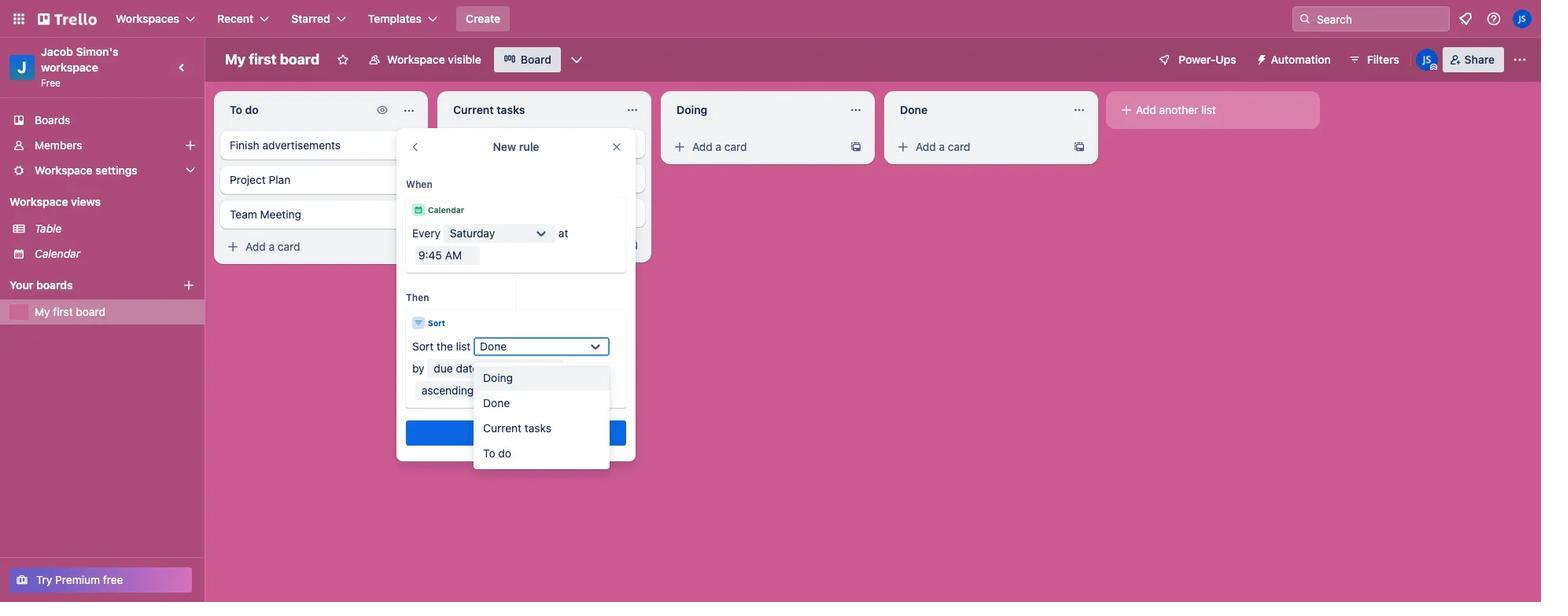 Task type: vqa. For each thing, say whether or not it's contained in the screenshot.
on
no



Task type: locate. For each thing, give the bounding box(es) containing it.
finish advertisements up plan
[[230, 139, 341, 152]]

None text field
[[415, 246, 480, 265]]

automation
[[1272, 53, 1332, 66]]

first down boards on the top of page
[[53, 305, 73, 319]]

0 horizontal spatial team meeting link
[[220, 201, 422, 229]]

add board image
[[183, 279, 195, 292]]

do
[[499, 447, 512, 460]]

first inside text field
[[249, 51, 277, 68]]

0 vertical spatial calendar
[[428, 205, 465, 215]]

add a card
[[693, 140, 747, 153], [916, 140, 971, 153], [469, 238, 524, 252], [246, 240, 300, 253]]

1 vertical spatial rule
[[530, 427, 550, 440]]

0 vertical spatial sm image
[[672, 139, 688, 155]]

0 vertical spatial board
[[280, 51, 320, 68]]

sort the list
[[412, 340, 471, 353]]

add a card link
[[667, 136, 844, 158], [891, 136, 1067, 158], [444, 235, 620, 257], [220, 236, 397, 258]]

0 horizontal spatial first
[[53, 305, 73, 319]]

table
[[35, 222, 62, 235]]

team meeting link for create from template… image's add a card link
[[220, 201, 422, 229]]

1 vertical spatial jacob simon (jacobsimon16) image
[[1416, 49, 1438, 71]]

team for to do text box "finish advertisements" link
[[230, 208, 257, 221]]

1 horizontal spatial finish advertisements link
[[444, 130, 645, 158]]

views
[[71, 195, 101, 209]]

when
[[406, 179, 433, 190]]

create from template… image
[[403, 241, 416, 253]]

boards
[[35, 113, 70, 127]]

team down project
[[230, 208, 257, 221]]

finish up project
[[230, 139, 260, 152]]

2 vertical spatial workspace
[[9, 195, 68, 209]]

a
[[716, 140, 722, 153], [939, 140, 945, 153], [492, 238, 498, 252], [269, 240, 275, 253]]

workspace inside "button"
[[387, 53, 445, 66]]

Search field
[[1312, 7, 1450, 31]]

my down "your boards"
[[35, 305, 50, 319]]

finish for to do text box
[[230, 139, 260, 152]]

1 vertical spatial sort
[[412, 340, 434, 353]]

team meeting link down new rule at the top left of page
[[444, 199, 645, 227]]

done down doing
[[483, 397, 510, 410]]

0 horizontal spatial team
[[230, 208, 257, 221]]

workspace navigation collapse icon image
[[172, 57, 194, 79]]

board down starred
[[280, 51, 320, 68]]

1 horizontal spatial create from template… image
[[850, 141, 863, 153]]

meeting for to do text box
[[260, 208, 301, 221]]

1 vertical spatial calendar
[[35, 247, 80, 261]]

finish advertisements link up project plan link
[[220, 131, 422, 160]]

ups
[[1216, 53, 1237, 66]]

sort
[[428, 319, 445, 328], [412, 340, 434, 353]]

advertisements
[[486, 137, 564, 150], [263, 139, 341, 152]]

sort left the
[[412, 340, 434, 353]]

1 horizontal spatial calendar
[[428, 205, 465, 215]]

sm image
[[672, 139, 688, 155], [225, 239, 241, 255]]

finish advertisements link down current tasks text field at the top left of page
[[444, 130, 645, 158]]

workspace inside dropdown button
[[35, 164, 93, 177]]

rule inside button
[[530, 427, 550, 440]]

team for "finish advertisements" link corresponding to current tasks text field at the top left of page
[[453, 206, 481, 220]]

workspace views
[[9, 195, 101, 209]]

calendar up every
[[428, 205, 465, 215]]

1 vertical spatial workspace
[[35, 164, 93, 177]]

team meeting link
[[444, 199, 645, 227], [220, 201, 422, 229]]

done
[[480, 340, 507, 353], [483, 397, 510, 410]]

doing
[[483, 371, 513, 385]]

1 horizontal spatial team meeting
[[453, 206, 525, 220]]

your boards
[[9, 279, 73, 292]]

card
[[725, 140, 747, 153], [948, 140, 971, 153], [501, 238, 524, 252], [278, 240, 300, 253]]

every
[[412, 227, 441, 240]]

my first board down your boards with 1 items 'element'
[[35, 305, 105, 319]]

rule
[[519, 140, 540, 153], [530, 427, 550, 440]]

0 vertical spatial workspace
[[387, 53, 445, 66]]

1 vertical spatial board
[[76, 305, 105, 319]]

jacob simon's workspace link
[[41, 45, 121, 74]]

list right "another"
[[1202, 103, 1217, 116]]

0 horizontal spatial list
[[456, 340, 471, 353]]

Current tasks text field
[[444, 98, 617, 123]]

workspace settings
[[35, 164, 138, 177]]

add up to
[[482, 427, 503, 440]]

free
[[103, 574, 123, 587]]

members link
[[0, 133, 205, 158]]

sm image inside add another list link
[[1119, 102, 1135, 118]]

add left "another"
[[1137, 103, 1157, 116]]

meeting up "saturday"
[[484, 206, 525, 220]]

add a card link for done 'text field''s create from template… icon
[[891, 136, 1067, 158]]

workspace settings button
[[0, 158, 205, 183]]

advertisements down to do text box
[[263, 139, 341, 152]]

list for add another list
[[1202, 103, 1217, 116]]

0 horizontal spatial team meeting
[[230, 208, 301, 221]]

list
[[1202, 103, 1217, 116], [456, 340, 471, 353]]

finish advertisements
[[453, 137, 564, 150], [230, 139, 341, 152]]

then
[[406, 292, 429, 304]]

list right the
[[456, 340, 471, 353]]

current tasks
[[483, 422, 552, 435]]

meeting
[[484, 206, 525, 220], [260, 208, 301, 221]]

1 horizontal spatial team
[[453, 206, 481, 220]]

create button
[[457, 6, 510, 31]]

workspace for workspace settings
[[35, 164, 93, 177]]

2 horizontal spatial create from template… image
[[1074, 141, 1086, 153]]

share button
[[1443, 47, 1505, 72]]

0 horizontal spatial sm image
[[225, 239, 241, 255]]

workspace for workspace visible
[[387, 53, 445, 66]]

team meeting
[[453, 206, 525, 220], [230, 208, 301, 221]]

saturday
[[450, 227, 495, 240]]

my first board down recent popup button
[[225, 51, 320, 68]]

power-
[[1179, 53, 1216, 66]]

to do
[[483, 447, 512, 460]]

finish left new
[[453, 137, 483, 150]]

j link
[[9, 55, 35, 80]]

add another list
[[1137, 103, 1217, 116]]

board
[[280, 51, 320, 68], [76, 305, 105, 319]]

customize views image
[[569, 52, 585, 68]]

0 horizontal spatial finish advertisements link
[[220, 131, 422, 160]]

1 horizontal spatial meeting
[[484, 206, 525, 220]]

your
[[9, 279, 33, 292]]

boards link
[[0, 108, 205, 133]]

0 vertical spatial my
[[225, 51, 246, 68]]

finish advertisements link
[[444, 130, 645, 158], [220, 131, 422, 160]]

0 horizontal spatial finish advertisements
[[230, 139, 341, 152]]

done up doing
[[480, 340, 507, 353]]

0 vertical spatial list
[[1202, 103, 1217, 116]]

1 horizontal spatial finish advertisements
[[453, 137, 564, 150]]

advertisements for to do text box
[[263, 139, 341, 152]]

0 horizontal spatial my
[[35, 305, 50, 319]]

first down recent popup button
[[249, 51, 277, 68]]

create from template… image
[[850, 141, 863, 153], [1074, 141, 1086, 153], [626, 239, 639, 252]]

due date
[[434, 362, 479, 375]]

open information menu image
[[1487, 11, 1502, 27]]

this member is an admin of this board. image
[[1431, 64, 1438, 71]]

my down recent at the top left
[[225, 51, 246, 68]]

finish advertisements for to do text box
[[230, 139, 341, 152]]

j
[[18, 58, 27, 76]]

1 horizontal spatial my
[[225, 51, 246, 68]]

jacob simon (jacobsimon16) image right filters
[[1416, 49, 1438, 71]]

meeting down plan
[[260, 208, 301, 221]]

1 vertical spatial my
[[35, 305, 50, 319]]

Done text field
[[891, 98, 1064, 123]]

sm image for create from template… image
[[225, 239, 241, 255]]

workspace down templates dropdown button
[[387, 53, 445, 66]]

card down the doing text box
[[725, 140, 747, 153]]

0 horizontal spatial board
[[76, 305, 105, 319]]

1 horizontal spatial board
[[280, 51, 320, 68]]

list inside add another list link
[[1202, 103, 1217, 116]]

1 vertical spatial list
[[456, 340, 471, 353]]

0 horizontal spatial calendar
[[35, 247, 80, 261]]

1 horizontal spatial team meeting link
[[444, 199, 645, 227]]

members
[[35, 139, 82, 152]]

workspace up table
[[9, 195, 68, 209]]

calendar
[[428, 205, 465, 215], [35, 247, 80, 261]]

add inside add new rule button
[[482, 427, 503, 440]]

1 horizontal spatial list
[[1202, 103, 1217, 116]]

jacob simon (jacobsimon16) image right open information menu icon at the right top of page
[[1514, 9, 1532, 28]]

team meeting link down project plan link
[[220, 201, 422, 229]]

Board name text field
[[217, 47, 328, 72]]

calendar down table
[[35, 247, 80, 261]]

a left the at
[[492, 238, 498, 252]]

team meeting up "saturday"
[[453, 206, 525, 220]]

1 vertical spatial my first board
[[35, 305, 105, 319]]

finish
[[453, 137, 483, 150], [230, 139, 260, 152]]

1 horizontal spatial my first board
[[225, 51, 320, 68]]

finish advertisements down current tasks text field at the top left of page
[[453, 137, 564, 150]]

0 horizontal spatial meeting
[[260, 208, 301, 221]]

finish advertisements link for to do text box
[[220, 131, 422, 160]]

1 horizontal spatial advertisements
[[486, 137, 564, 150]]

jacob simon (jacobsimon16) image
[[1514, 9, 1532, 28], [1416, 49, 1438, 71]]

sort up sort the list
[[428, 319, 445, 328]]

1 horizontal spatial first
[[249, 51, 277, 68]]

add
[[1137, 103, 1157, 116], [693, 140, 713, 153], [916, 140, 936, 153], [469, 238, 489, 252], [246, 240, 266, 253], [482, 427, 503, 440]]

first
[[249, 51, 277, 68], [53, 305, 73, 319]]

add a card link for create from template… image
[[220, 236, 397, 258]]

team
[[453, 206, 481, 220], [230, 208, 257, 221]]

0 horizontal spatial advertisements
[[263, 139, 341, 152]]

1 horizontal spatial sm image
[[672, 139, 688, 155]]

add a card left the at
[[469, 238, 524, 252]]

0 vertical spatial first
[[249, 51, 277, 68]]

0 vertical spatial my first board
[[225, 51, 320, 68]]

workspace
[[387, 53, 445, 66], [35, 164, 93, 177], [9, 195, 68, 209]]

add down the doing text box
[[693, 140, 713, 153]]

sort for sort the list
[[412, 340, 434, 353]]

team meeting down project plan in the top left of the page
[[230, 208, 301, 221]]

sm image inside automation button
[[1250, 47, 1272, 69]]

advertisements for current tasks text field at the top left of page
[[486, 137, 564, 150]]

0 horizontal spatial my first board
[[35, 305, 105, 319]]

0 horizontal spatial finish
[[230, 139, 260, 152]]

advertisements down current tasks text field at the top left of page
[[486, 137, 564, 150]]

visible
[[448, 53, 481, 66]]

1 vertical spatial sm image
[[225, 239, 241, 255]]

a down the doing text box
[[716, 140, 722, 153]]

1 horizontal spatial jacob simon (jacobsimon16) image
[[1514, 9, 1532, 28]]

0 vertical spatial sort
[[428, 319, 445, 328]]

team up "saturday"
[[453, 206, 481, 220]]

card right "saturday"
[[501, 238, 524, 252]]

project plan link
[[220, 166, 422, 194]]

1 horizontal spatial finish
[[453, 137, 483, 150]]

new
[[493, 140, 516, 153]]

sm image
[[1250, 47, 1272, 69], [375, 102, 390, 118], [1119, 102, 1135, 118], [896, 139, 911, 155], [449, 238, 464, 253]]

add a card down done 'text field'
[[916, 140, 971, 153]]

my
[[225, 51, 246, 68], [35, 305, 50, 319]]

workspace down members
[[35, 164, 93, 177]]

board down your boards with 1 items 'element'
[[76, 305, 105, 319]]



Task type: describe. For each thing, give the bounding box(es) containing it.
recent button
[[208, 6, 279, 31]]

board link
[[494, 47, 561, 72]]

starred
[[291, 12, 330, 25]]

templates
[[368, 12, 422, 25]]

jacob
[[41, 45, 73, 58]]

primary element
[[0, 0, 1542, 38]]

jacob simon's workspace free
[[41, 45, 121, 89]]

settings
[[95, 164, 138, 177]]

my first board link
[[35, 305, 195, 320]]

due
[[434, 362, 453, 375]]

create
[[466, 12, 501, 25]]

board inside text field
[[280, 51, 320, 68]]

0 horizontal spatial jacob simon (jacobsimon16) image
[[1416, 49, 1438, 71]]

add a card down the doing text box
[[693, 140, 747, 153]]

meeting for current tasks text field at the top left of page
[[484, 206, 525, 220]]

board
[[521, 53, 552, 66]]

workspaces
[[116, 12, 179, 25]]

power-ups
[[1179, 53, 1237, 66]]

1 vertical spatial first
[[53, 305, 73, 319]]

team meeting link for add a card link corresponding to the left create from template… icon
[[444, 199, 645, 227]]

workspace visible
[[387, 53, 481, 66]]

new rule
[[493, 140, 540, 153]]

current
[[483, 422, 522, 435]]

project
[[230, 173, 266, 187]]

create from template… image for done 'text field'
[[1074, 141, 1086, 153]]

sm image for create from template… icon associated with the doing text box
[[672, 139, 688, 155]]

calendar link
[[35, 246, 195, 262]]

to
[[483, 447, 496, 460]]

boards
[[36, 279, 73, 292]]

1 vertical spatial done
[[483, 397, 510, 410]]

team meeting for to do text box
[[230, 208, 301, 221]]

tasks
[[525, 422, 552, 435]]

add a card link for the left create from template… icon
[[444, 235, 620, 257]]

finish advertisements for current tasks text field at the top left of page
[[453, 137, 564, 150]]

the
[[437, 340, 453, 353]]

free
[[41, 77, 61, 89]]

list for sort the list
[[456, 340, 471, 353]]

workspace visible button
[[359, 47, 491, 72]]

0 vertical spatial jacob simon (jacobsimon16) image
[[1514, 9, 1532, 28]]

show menu image
[[1513, 52, 1528, 68]]

add a card down plan
[[246, 240, 300, 253]]

finish for current tasks text field at the top left of page
[[453, 137, 483, 150]]

Doing text field
[[667, 98, 841, 123]]

back to home image
[[38, 6, 97, 31]]

try premium free button
[[9, 568, 192, 593]]

ascending
[[422, 384, 474, 397]]

power-ups button
[[1148, 47, 1246, 72]]

add inside add another list link
[[1137, 103, 1157, 116]]

workspace
[[41, 61, 98, 74]]

finish advertisements link for current tasks text field at the top left of page
[[444, 130, 645, 158]]

team meeting for current tasks text field at the top left of page
[[453, 206, 525, 220]]

recent
[[217, 12, 254, 25]]

0 horizontal spatial create from template… image
[[626, 239, 639, 252]]

workspaces button
[[106, 6, 205, 31]]

at
[[559, 227, 569, 240]]

try premium free
[[36, 574, 123, 587]]

To do text field
[[220, 98, 368, 123]]

add another list link
[[1113, 98, 1314, 123]]

filters
[[1368, 53, 1400, 66]]

my inside text field
[[225, 51, 246, 68]]

your boards with 1 items element
[[9, 276, 159, 295]]

my first board inside text field
[[225, 51, 320, 68]]

project plan
[[230, 173, 291, 187]]

simon's
[[76, 45, 119, 58]]

add down project plan in the top left of the page
[[246, 240, 266, 253]]

table link
[[35, 221, 195, 237]]

sort for sort
[[428, 319, 445, 328]]

by
[[412, 362, 425, 375]]

0 notifications image
[[1457, 9, 1476, 28]]

0 vertical spatial rule
[[519, 140, 540, 153]]

star or unstar board image
[[337, 54, 350, 66]]

0 vertical spatial done
[[480, 340, 507, 353]]

add down done 'text field'
[[916, 140, 936, 153]]

premium
[[55, 574, 100, 587]]

add a card link for create from template… icon associated with the doing text box
[[667, 136, 844, 158]]

add new rule button
[[406, 421, 626, 446]]

another
[[1160, 103, 1199, 116]]

create from template… image for the doing text box
[[850, 141, 863, 153]]

workspace for workspace views
[[9, 195, 68, 209]]

a down plan
[[269, 240, 275, 253]]

plan
[[269, 173, 291, 187]]

date
[[456, 362, 479, 375]]

search image
[[1299, 13, 1312, 25]]

new
[[506, 427, 527, 440]]

filters button
[[1344, 47, 1405, 72]]

card down plan
[[278, 240, 300, 253]]

a down done 'text field'
[[939, 140, 945, 153]]

add right every
[[469, 238, 489, 252]]

templates button
[[359, 6, 447, 31]]

share
[[1465, 53, 1495, 66]]

starred button
[[282, 6, 356, 31]]

card down done 'text field'
[[948, 140, 971, 153]]

try
[[36, 574, 52, 587]]

add new rule
[[482, 427, 550, 440]]

automation button
[[1250, 47, 1341, 72]]



